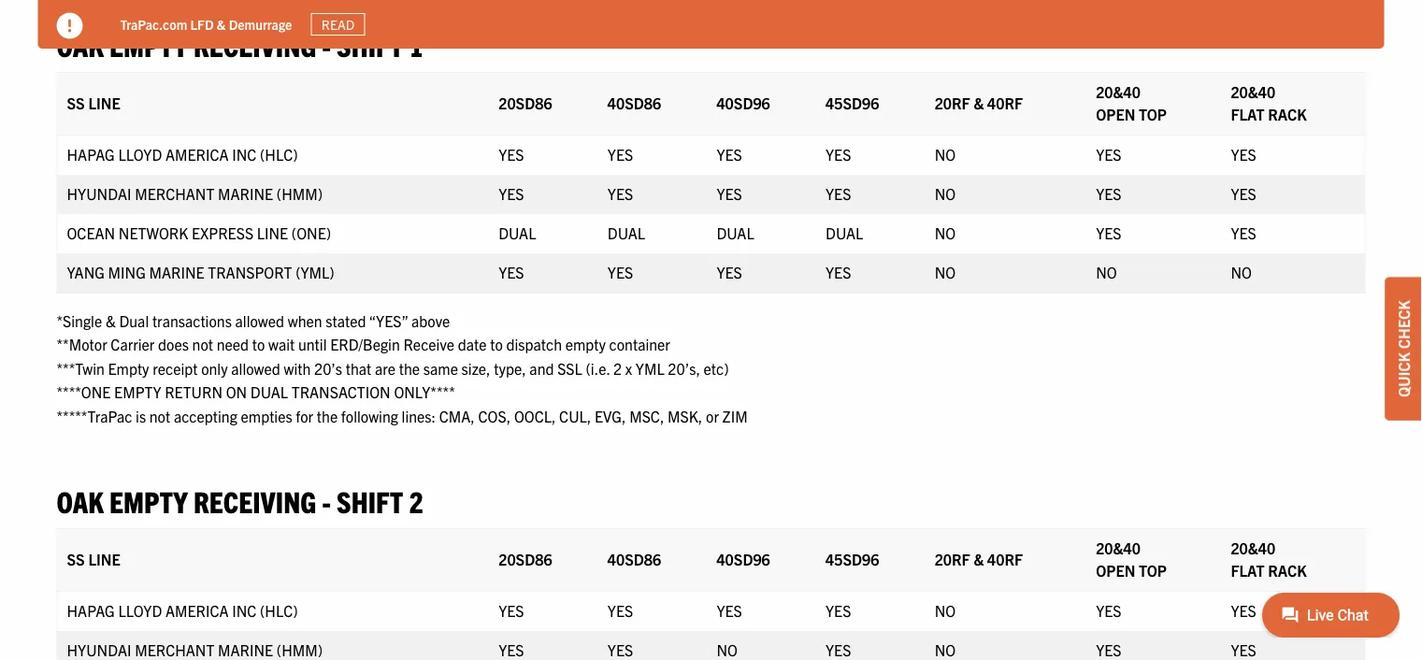 Task type: describe. For each thing, give the bounding box(es) containing it.
cma,
[[439, 406, 475, 425]]

0 vertical spatial allowed
[[235, 311, 284, 329]]

ming
[[108, 263, 146, 281]]

inc for 1
[[232, 145, 257, 163]]

does
[[158, 335, 189, 353]]

hyundai for oak empty receiving                - shift 1
[[67, 184, 131, 203]]

**motor
[[57, 335, 107, 353]]

*single
[[57, 311, 102, 329]]

open for 1
[[1096, 105, 1136, 123]]

cul,
[[559, 406, 591, 425]]

(hlc) for 2
[[260, 601, 298, 620]]

oak - import not accessible meaning
[[120, 16, 336, 32]]

merchant for oak empty receiving                - shift 1
[[135, 184, 214, 203]]

etc)
[[704, 359, 729, 377]]

msk,
[[668, 406, 703, 425]]

above
[[412, 311, 450, 329]]

20rf for 2
[[935, 550, 970, 569]]

yang ming marine transport (yml)
[[67, 263, 334, 281]]

container
[[609, 335, 670, 353]]

rack for oak empty receiving                - shift 1
[[1268, 105, 1307, 123]]

20rf & 40rf for oak empty receiving                - shift 2
[[935, 550, 1023, 569]]

ocean
[[67, 223, 115, 242]]

only****
[[394, 383, 455, 401]]

20&40 flat rack for oak empty receiving                - shift 2
[[1231, 539, 1307, 580]]

is
[[136, 406, 146, 425]]

empties
[[241, 406, 292, 425]]

when
[[288, 311, 322, 329]]

with
[[284, 359, 311, 377]]

20rf & 40rf for oak empty receiving                - shift 1
[[935, 93, 1023, 112]]

date
[[458, 335, 487, 353]]

hyundai merchant marine (hmm) for oak empty receiving                - shift 2
[[67, 641, 323, 659]]

lfd
[[190, 16, 214, 32]]

america for oak empty receiving                - shift 2
[[165, 601, 229, 620]]

inc for 2
[[232, 601, 257, 620]]

****one
[[57, 383, 111, 401]]

wait
[[268, 335, 295, 353]]

carrier
[[111, 335, 155, 353]]

0 vertical spatial not
[[192, 335, 213, 353]]

(yml)
[[296, 263, 334, 281]]

20sd86 for oak empty receiving                - shift 1
[[499, 93, 552, 112]]

are
[[375, 359, 396, 377]]

receive
[[403, 335, 455, 353]]

size,
[[462, 359, 491, 377]]

oak for oak - import not accessible meaning
[[120, 16, 146, 32]]

***twin
[[57, 359, 105, 377]]

- for oak empty receiving                - shift 2
[[322, 482, 331, 519]]

or
[[706, 406, 719, 425]]

(one)
[[292, 223, 331, 242]]

hapag lloyd america inc (hlc) for oak empty receiving                - shift 1
[[67, 145, 298, 163]]

quick
[[1394, 352, 1413, 397]]

empty
[[108, 359, 149, 377]]

receiving for 2
[[194, 482, 316, 519]]

dual
[[119, 311, 149, 329]]

read for trapac.com lfd & demurrage
[[322, 16, 355, 33]]

type,
[[494, 359, 526, 377]]

1 vertical spatial marine
[[149, 263, 204, 281]]

1 horizontal spatial the
[[399, 359, 420, 377]]

read link for oak - import not accessible meaning
[[355, 13, 409, 36]]

oocl,
[[514, 406, 556, 425]]

transactions
[[152, 311, 232, 329]]

40sd86 for oak empty receiving                - shift 2
[[608, 550, 661, 569]]

receiving for 1
[[194, 26, 316, 62]]

transaction
[[292, 383, 391, 401]]

yang
[[67, 263, 105, 281]]

20&40 flat rack for oak empty receiving                - shift 1
[[1231, 82, 1307, 123]]

1 vertical spatial line
[[257, 223, 288, 242]]

(i.e.
[[586, 359, 610, 377]]

2 inside the *single & dual transactions allowed when stated "yes" above **motor carrier does not need to wait until erd/begin receive date to dispatch empty container ***twin empty receipt only allowed with 20's that are the same size, type, and ssl (i.e. 2 x yml 20's, etc) ****one empty return on dual transaction only**** *****trapac is not accepting empties for the following lines: cma, cos, oocl, cul, evg, msc, msk, or zim
[[613, 359, 622, 377]]

empty inside the *single & dual transactions allowed when stated "yes" above **motor carrier does not need to wait until erd/begin receive date to dispatch empty container ***twin empty receipt only allowed with 20's that are the same size, type, and ssl (i.e. 2 x yml 20's, etc) ****one empty return on dual transaction only**** *****trapac is not accepting empties for the following lines: cma, cos, oocl, cul, evg, msc, msk, or zim
[[114, 383, 161, 401]]

trapac.com lfd & demurrage
[[120, 16, 292, 32]]

hyundai for oak empty receiving                - shift 2
[[67, 641, 131, 659]]

rack for oak empty receiving                - shift 2
[[1268, 561, 1307, 580]]

ssl
[[557, 359, 582, 377]]

20's,
[[668, 359, 700, 377]]

dual inside the *single & dual transactions allowed when stated "yes" above **motor carrier does not need to wait until erd/begin receive date to dispatch empty container ***twin empty receipt only allowed with 20's that are the same size, type, and ssl (i.e. 2 x yml 20's, etc) ****one empty return on dual transaction only**** *****trapac is not accepting empties for the following lines: cma, cos, oocl, cul, evg, msc, msk, or zim
[[250, 383, 288, 401]]

receipt
[[153, 359, 198, 377]]

open for 2
[[1096, 561, 1136, 580]]

"yes"
[[369, 311, 408, 329]]

20&40 open top for 2
[[1096, 539, 1167, 580]]

that
[[346, 359, 372, 377]]

merchant for oak empty receiving                - shift 2
[[135, 641, 214, 659]]

read for oak - import not accessible meaning
[[365, 16, 398, 33]]

following
[[341, 406, 398, 425]]

1 vertical spatial the
[[317, 406, 338, 425]]

top for oak empty receiving                - shift 1
[[1139, 105, 1167, 123]]

20&40 open top for 1
[[1096, 82, 1167, 123]]

erd/begin
[[330, 335, 400, 353]]

need
[[217, 335, 249, 353]]

and
[[530, 359, 554, 377]]

marine for oak empty receiving                - shift 1
[[218, 184, 273, 203]]

ss for oak empty receiving                - shift 1
[[67, 93, 85, 112]]

45sd96 for oak empty receiving                - shift 1
[[826, 93, 879, 112]]

shift for 1
[[337, 26, 403, 62]]

flat for oak empty receiving                - shift 2
[[1231, 561, 1265, 580]]

cos,
[[478, 406, 511, 425]]

2 to from the left
[[490, 335, 503, 353]]

return
[[165, 383, 223, 401]]

(hmm) for 1
[[277, 184, 323, 203]]

transport
[[208, 263, 292, 281]]

zim
[[723, 406, 748, 425]]

accepting
[[174, 406, 237, 425]]

empty for oak empty receiving                - shift 1
[[109, 26, 188, 62]]

msc,
[[630, 406, 664, 425]]

not
[[198, 16, 219, 32]]

check
[[1394, 300, 1413, 349]]



Task type: vqa. For each thing, say whether or not it's contained in the screenshot.


Task type: locate. For each thing, give the bounding box(es) containing it.
2 40rf from the top
[[988, 550, 1023, 569]]

1 vertical spatial america
[[165, 601, 229, 620]]

2 hapag lloyd america inc (hlc) from the top
[[67, 601, 298, 620]]

quick check
[[1394, 300, 1413, 397]]

0 vertical spatial inc
[[232, 145, 257, 163]]

0 vertical spatial top
[[1139, 105, 1167, 123]]

oak down *****trapac
[[57, 482, 104, 519]]

empty left the lfd
[[109, 26, 188, 62]]

1 vertical spatial 20&40 flat rack
[[1231, 539, 1307, 580]]

allowed up the wait
[[235, 311, 284, 329]]

flat for oak empty receiving                - shift 1
[[1231, 105, 1265, 123]]

yes
[[499, 145, 524, 163], [608, 145, 633, 163], [717, 145, 742, 163], [826, 145, 851, 163], [1096, 145, 1122, 163], [1231, 145, 1257, 163], [499, 184, 524, 203], [608, 184, 633, 203], [717, 184, 742, 203], [826, 184, 851, 203], [1096, 184, 1122, 203], [1231, 184, 1257, 203], [1096, 223, 1122, 242], [1231, 223, 1257, 242], [499, 263, 524, 281], [608, 263, 633, 281], [717, 263, 742, 281], [826, 263, 851, 281], [499, 601, 524, 620], [608, 601, 633, 620], [717, 601, 742, 620], [826, 601, 851, 620], [1096, 601, 1122, 620], [1231, 601, 1257, 620], [499, 641, 524, 659], [608, 641, 633, 659], [826, 641, 851, 659], [1096, 641, 1122, 659], [1231, 641, 1257, 659]]

2 read from the left
[[365, 16, 398, 33]]

rack
[[1268, 105, 1307, 123], [1268, 561, 1307, 580]]

read right demurrage
[[322, 16, 355, 33]]

hyundai
[[67, 184, 131, 203], [67, 641, 131, 659]]

2 20rf from the top
[[935, 550, 970, 569]]

0 vertical spatial open
[[1096, 105, 1136, 123]]

1 ss from the top
[[67, 93, 85, 112]]

1 read link from the left
[[311, 13, 365, 36]]

40sd86 for oak empty receiving                - shift 1
[[608, 93, 661, 112]]

2
[[613, 359, 622, 377], [409, 482, 424, 519]]

1 read from the left
[[322, 16, 355, 33]]

2 lloyd from the top
[[118, 601, 162, 620]]

0 horizontal spatial the
[[317, 406, 338, 425]]

0 horizontal spatial read
[[322, 16, 355, 33]]

1 vertical spatial 40sd86
[[608, 550, 661, 569]]

lloyd for oak empty receiving                - shift 2
[[118, 601, 162, 620]]

2 receiving from the top
[[194, 482, 316, 519]]

2 ss from the top
[[67, 550, 85, 569]]

read link
[[311, 13, 365, 36], [355, 13, 409, 36]]

*****trapac
[[57, 406, 132, 425]]

0 vertical spatial hyundai merchant marine (hmm)
[[67, 184, 323, 203]]

ss
[[67, 93, 85, 112], [67, 550, 85, 569]]

1 hyundai from the top
[[67, 184, 131, 203]]

& inside the *single & dual transactions allowed when stated "yes" above **motor carrier does not need to wait until erd/begin receive date to dispatch empty container ***twin empty receipt only allowed with 20's that are the same size, type, and ssl (i.e. 2 x yml 20's, etc) ****one empty return on dual transaction only**** *****trapac is not accepting empties for the following lines: cma, cos, oocl, cul, evg, msc, msk, or zim
[[106, 311, 116, 329]]

flat
[[1231, 105, 1265, 123], [1231, 561, 1265, 580]]

empty
[[565, 335, 606, 353]]

20sd86 for oak empty receiving                - shift 2
[[499, 550, 552, 569]]

not
[[192, 335, 213, 353], [149, 406, 170, 425]]

1 horizontal spatial to
[[490, 335, 503, 353]]

1 vertical spatial hyundai merchant marine (hmm)
[[67, 641, 323, 659]]

america
[[165, 145, 229, 163], [165, 601, 229, 620]]

0 vertical spatial 40sd86
[[608, 93, 661, 112]]

40sd96 for oak empty receiving                - shift 2
[[717, 550, 770, 569]]

demurrage
[[229, 16, 292, 32]]

hapag lloyd america inc (hlc) for oak empty receiving                - shift 2
[[67, 601, 298, 620]]

0 vertical spatial 45sd96
[[826, 93, 879, 112]]

1 20rf & 40rf from the top
[[935, 93, 1023, 112]]

2 40sd86 from the top
[[608, 550, 661, 569]]

solid image
[[57, 13, 83, 39]]

x
[[625, 359, 632, 377]]

0 vertical spatial lloyd
[[118, 145, 162, 163]]

1 vertical spatial allowed
[[231, 359, 280, 377]]

2 vertical spatial marine
[[218, 641, 273, 659]]

1 vertical spatial flat
[[1231, 561, 1265, 580]]

1 vertical spatial receiving
[[194, 482, 316, 519]]

2 20rf & 40rf from the top
[[935, 550, 1023, 569]]

1 vertical spatial top
[[1139, 561, 1167, 580]]

1 (hmm) from the top
[[277, 184, 323, 203]]

empty
[[109, 26, 188, 62], [114, 383, 161, 401], [109, 482, 188, 519]]

for
[[296, 406, 313, 425]]

line for oak empty receiving                - shift 2
[[88, 550, 120, 569]]

2 top from the top
[[1139, 561, 1167, 580]]

read link for trapac.com lfd & demurrage
[[311, 13, 365, 36]]

20&40 open top
[[1096, 82, 1167, 123], [1096, 539, 1167, 580]]

1 vertical spatial not
[[149, 406, 170, 425]]

not down transactions
[[192, 335, 213, 353]]

20rf
[[935, 93, 970, 112], [935, 550, 970, 569]]

1 merchant from the top
[[135, 184, 214, 203]]

2 shift from the top
[[337, 482, 403, 519]]

1 40sd86 from the top
[[608, 93, 661, 112]]

1 vertical spatial 20&40 open top
[[1096, 539, 1167, 580]]

0 vertical spatial (hmm)
[[277, 184, 323, 203]]

not right is
[[149, 406, 170, 425]]

0 vertical spatial 40rf
[[988, 93, 1023, 112]]

1 to from the left
[[252, 335, 265, 353]]

0 vertical spatial shift
[[337, 26, 403, 62]]

1 vertical spatial (hmm)
[[277, 641, 323, 659]]

1 vertical spatial ss line
[[67, 550, 120, 569]]

hyundai merchant marine (hmm) for oak empty receiving                - shift 1
[[67, 184, 323, 203]]

empty down is
[[109, 482, 188, 519]]

0 vertical spatial 20rf & 40rf
[[935, 93, 1023, 112]]

top
[[1139, 105, 1167, 123], [1139, 561, 1167, 580]]

2 flat from the top
[[1231, 561, 1265, 580]]

0 vertical spatial flat
[[1231, 105, 1265, 123]]

0 vertical spatial 40sd96
[[717, 93, 770, 112]]

read link right meaning
[[355, 13, 409, 36]]

1 vertical spatial rack
[[1268, 561, 1307, 580]]

2 down lines:
[[409, 482, 424, 519]]

1 vertical spatial 40sd96
[[717, 550, 770, 569]]

shift for 2
[[337, 482, 403, 519]]

1 40rf from the top
[[988, 93, 1023, 112]]

(hmm) for 2
[[277, 641, 323, 659]]

1 horizontal spatial read
[[365, 16, 398, 33]]

1 hyundai merchant marine (hmm) from the top
[[67, 184, 323, 203]]

1 vertical spatial 20rf & 40rf
[[935, 550, 1023, 569]]

2 merchant from the top
[[135, 641, 214, 659]]

meaning
[[286, 16, 336, 32]]

2 left x
[[613, 359, 622, 377]]

1 vertical spatial 40rf
[[988, 550, 1023, 569]]

ss for oak empty receiving                - shift 2
[[67, 550, 85, 569]]

oak left "trapac.com"
[[57, 26, 104, 62]]

ss line
[[67, 93, 120, 112], [67, 550, 120, 569]]

0 vertical spatial 20&40 flat rack
[[1231, 82, 1307, 123]]

45sd96 for oak empty receiving                - shift 2
[[826, 550, 879, 569]]

oak for oak empty receiving                - shift 1
[[57, 26, 104, 62]]

1 rack from the top
[[1268, 105, 1307, 123]]

2 20sd86 from the top
[[499, 550, 552, 569]]

hapag lloyd america inc (hlc)
[[67, 145, 298, 163], [67, 601, 298, 620]]

1 vertical spatial lloyd
[[118, 601, 162, 620]]

0 vertical spatial empty
[[109, 26, 188, 62]]

- for oak empty receiving                - shift 1
[[322, 26, 331, 62]]

the
[[399, 359, 420, 377], [317, 406, 338, 425]]

1 vertical spatial hapag
[[67, 601, 115, 620]]

on
[[226, 383, 247, 401]]

0 vertical spatial ss line
[[67, 93, 120, 112]]

2 45sd96 from the top
[[826, 550, 879, 569]]

2 20&40 open top from the top
[[1096, 539, 1167, 580]]

merchant
[[135, 184, 214, 203], [135, 641, 214, 659]]

0 vertical spatial hapag
[[67, 145, 115, 163]]

2 (hmm) from the top
[[277, 641, 323, 659]]

40rf for oak empty receiving                - shift 1
[[988, 93, 1023, 112]]

only
[[201, 359, 228, 377]]

line
[[88, 93, 120, 112], [257, 223, 288, 242], [88, 550, 120, 569]]

inc
[[232, 145, 257, 163], [232, 601, 257, 620]]

1 vertical spatial hyundai
[[67, 641, 131, 659]]

0 horizontal spatial 2
[[409, 482, 424, 519]]

1 20&40 open top from the top
[[1096, 82, 1167, 123]]

1 vertical spatial shift
[[337, 482, 403, 519]]

1 inc from the top
[[232, 145, 257, 163]]

1 flat from the top
[[1231, 105, 1265, 123]]

ocean network express line (one)
[[67, 223, 331, 242]]

2 vertical spatial empty
[[109, 482, 188, 519]]

0 vertical spatial line
[[88, 93, 120, 112]]

*single & dual transactions allowed when stated "yes" above **motor carrier does not need to wait until erd/begin receive date to dispatch empty container ***twin empty receipt only allowed with 20's that are the same size, type, and ssl (i.e. 2 x yml 20's, etc) ****one empty return on dual transaction only**** *****trapac is not accepting empties for the following lines: cma, cos, oocl, cul, evg, msc, msk, or zim
[[57, 311, 748, 425]]

1 vertical spatial empty
[[114, 383, 161, 401]]

0 vertical spatial hyundai
[[67, 184, 131, 203]]

accessible
[[222, 16, 283, 32]]

trapac.com
[[120, 16, 187, 32]]

america for oak empty receiving                - shift 1
[[165, 145, 229, 163]]

network
[[119, 223, 188, 242]]

0 vertical spatial 2
[[613, 359, 622, 377]]

1 vertical spatial inc
[[232, 601, 257, 620]]

hyundai merchant marine (hmm)
[[67, 184, 323, 203], [67, 641, 323, 659]]

0 horizontal spatial not
[[149, 406, 170, 425]]

shift left 1
[[337, 26, 403, 62]]

receiving
[[194, 26, 316, 62], [194, 482, 316, 519]]

2 open from the top
[[1096, 561, 1136, 580]]

shift
[[337, 26, 403, 62], [337, 482, 403, 519]]

read left 1
[[365, 16, 398, 33]]

evg,
[[595, 406, 626, 425]]

top for oak empty receiving                - shift 2
[[1139, 561, 1167, 580]]

0 vertical spatial 20rf
[[935, 93, 970, 112]]

0 vertical spatial 20&40 open top
[[1096, 82, 1167, 123]]

0 vertical spatial america
[[165, 145, 229, 163]]

1 20rf from the top
[[935, 93, 970, 112]]

0 vertical spatial hapag lloyd america inc (hlc)
[[67, 145, 298, 163]]

1 hapag from the top
[[67, 145, 115, 163]]

empty up is
[[114, 383, 161, 401]]

line for oak empty receiving                - shift 1
[[88, 93, 120, 112]]

0 vertical spatial merchant
[[135, 184, 214, 203]]

20sd86
[[499, 93, 552, 112], [499, 550, 552, 569]]

the right are
[[399, 359, 420, 377]]

1 america from the top
[[165, 145, 229, 163]]

1 vertical spatial 45sd96
[[826, 550, 879, 569]]

0 vertical spatial the
[[399, 359, 420, 377]]

1 receiving from the top
[[194, 26, 316, 62]]

0 vertical spatial receiving
[[194, 26, 316, 62]]

(hlc) for 1
[[260, 145, 298, 163]]

allowed up the on
[[231, 359, 280, 377]]

1 vertical spatial open
[[1096, 561, 1136, 580]]

1 vertical spatial hapag lloyd america inc (hlc)
[[67, 601, 298, 620]]

1 vertical spatial (hlc)
[[260, 601, 298, 620]]

1 40sd96 from the top
[[717, 93, 770, 112]]

1 (hlc) from the top
[[260, 145, 298, 163]]

oak left the import
[[120, 16, 146, 32]]

1 lloyd from the top
[[118, 145, 162, 163]]

20rf for 1
[[935, 93, 970, 112]]

2 hyundai merchant marine (hmm) from the top
[[67, 641, 323, 659]]

oak for oak empty receiving                - shift 2
[[57, 482, 104, 519]]

2 hyundai from the top
[[67, 641, 131, 659]]

shift down following
[[337, 482, 403, 519]]

hapag
[[67, 145, 115, 163], [67, 601, 115, 620]]

allowed
[[235, 311, 284, 329], [231, 359, 280, 377]]

1 shift from the top
[[337, 26, 403, 62]]

1 top from the top
[[1139, 105, 1167, 123]]

40rf for oak empty receiving                - shift 2
[[988, 550, 1023, 569]]

dual
[[499, 223, 536, 242], [608, 223, 645, 242], [717, 223, 754, 242], [826, 223, 863, 242], [250, 383, 288, 401]]

1 ss line from the top
[[67, 93, 120, 112]]

20's
[[314, 359, 342, 377]]

1 vertical spatial ss
[[67, 550, 85, 569]]

no
[[935, 145, 956, 163], [935, 184, 956, 203], [935, 223, 956, 242], [935, 263, 956, 281], [1096, 263, 1117, 281], [1231, 263, 1252, 281], [935, 601, 956, 620], [717, 641, 738, 659], [935, 641, 956, 659]]

marine for oak empty receiving                - shift 2
[[218, 641, 273, 659]]

to right date
[[490, 335, 503, 353]]

read link right demurrage
[[311, 13, 365, 36]]

lines:
[[402, 406, 436, 425]]

1 45sd96 from the top
[[826, 93, 879, 112]]

40sd96
[[717, 93, 770, 112], [717, 550, 770, 569]]

0 vertical spatial rack
[[1268, 105, 1307, 123]]

2 20&40 flat rack from the top
[[1231, 539, 1307, 580]]

dispatch
[[506, 335, 562, 353]]

1 vertical spatial 2
[[409, 482, 424, 519]]

2 america from the top
[[165, 601, 229, 620]]

2 rack from the top
[[1268, 561, 1307, 580]]

yml
[[636, 359, 665, 377]]

1 20&40 flat rack from the top
[[1231, 82, 1307, 123]]

0 horizontal spatial to
[[252, 335, 265, 353]]

20rf & 40rf
[[935, 93, 1023, 112], [935, 550, 1023, 569]]

read
[[322, 16, 355, 33], [365, 16, 398, 33]]

2 (hlc) from the top
[[260, 601, 298, 620]]

1 20sd86 from the top
[[499, 93, 552, 112]]

oak empty receiving                - shift 2
[[57, 482, 424, 519]]

same
[[423, 359, 458, 377]]

1 hapag lloyd america inc (hlc) from the top
[[67, 145, 298, 163]]

40sd96 for oak empty receiving                - shift 1
[[717, 93, 770, 112]]

2 hapag from the top
[[67, 601, 115, 620]]

2 read link from the left
[[355, 13, 409, 36]]

2 40sd96 from the top
[[717, 550, 770, 569]]

hapag for oak empty receiving                - shift 2
[[67, 601, 115, 620]]

0 vertical spatial 20sd86
[[499, 93, 552, 112]]

to
[[252, 335, 265, 353], [490, 335, 503, 353]]

open
[[1096, 105, 1136, 123], [1096, 561, 1136, 580]]

hapag for oak empty receiving                - shift 1
[[67, 145, 115, 163]]

oak
[[120, 16, 146, 32], [57, 26, 104, 62], [57, 482, 104, 519]]

ss line for oak empty receiving                - shift 2
[[67, 550, 120, 569]]

import
[[157, 16, 195, 32]]

oak empty receiving                - shift 1
[[57, 26, 424, 62]]

empty for oak empty receiving                - shift 2
[[109, 482, 188, 519]]

until
[[298, 335, 327, 353]]

20&40 flat rack
[[1231, 82, 1307, 123], [1231, 539, 1307, 580]]

ss line for oak empty receiving                - shift 1
[[67, 93, 120, 112]]

1 horizontal spatial 2
[[613, 359, 622, 377]]

express
[[192, 223, 254, 242]]

0 vertical spatial (hlc)
[[260, 145, 298, 163]]

1 vertical spatial 20rf
[[935, 550, 970, 569]]

(hlc)
[[260, 145, 298, 163], [260, 601, 298, 620]]

1
[[409, 26, 424, 62]]

2 vertical spatial line
[[88, 550, 120, 569]]

40rf
[[988, 93, 1023, 112], [988, 550, 1023, 569]]

1 vertical spatial merchant
[[135, 641, 214, 659]]

0 vertical spatial ss
[[67, 93, 85, 112]]

2 ss line from the top
[[67, 550, 120, 569]]

quick check link
[[1385, 277, 1422, 421]]

lloyd for oak empty receiving                - shift 1
[[118, 145, 162, 163]]

the right for
[[317, 406, 338, 425]]

stated
[[326, 311, 366, 329]]

1 vertical spatial 20sd86
[[499, 550, 552, 569]]

0 vertical spatial marine
[[218, 184, 273, 203]]

1 open from the top
[[1096, 105, 1136, 123]]

1 horizontal spatial not
[[192, 335, 213, 353]]

2 inc from the top
[[232, 601, 257, 620]]

to left the wait
[[252, 335, 265, 353]]



